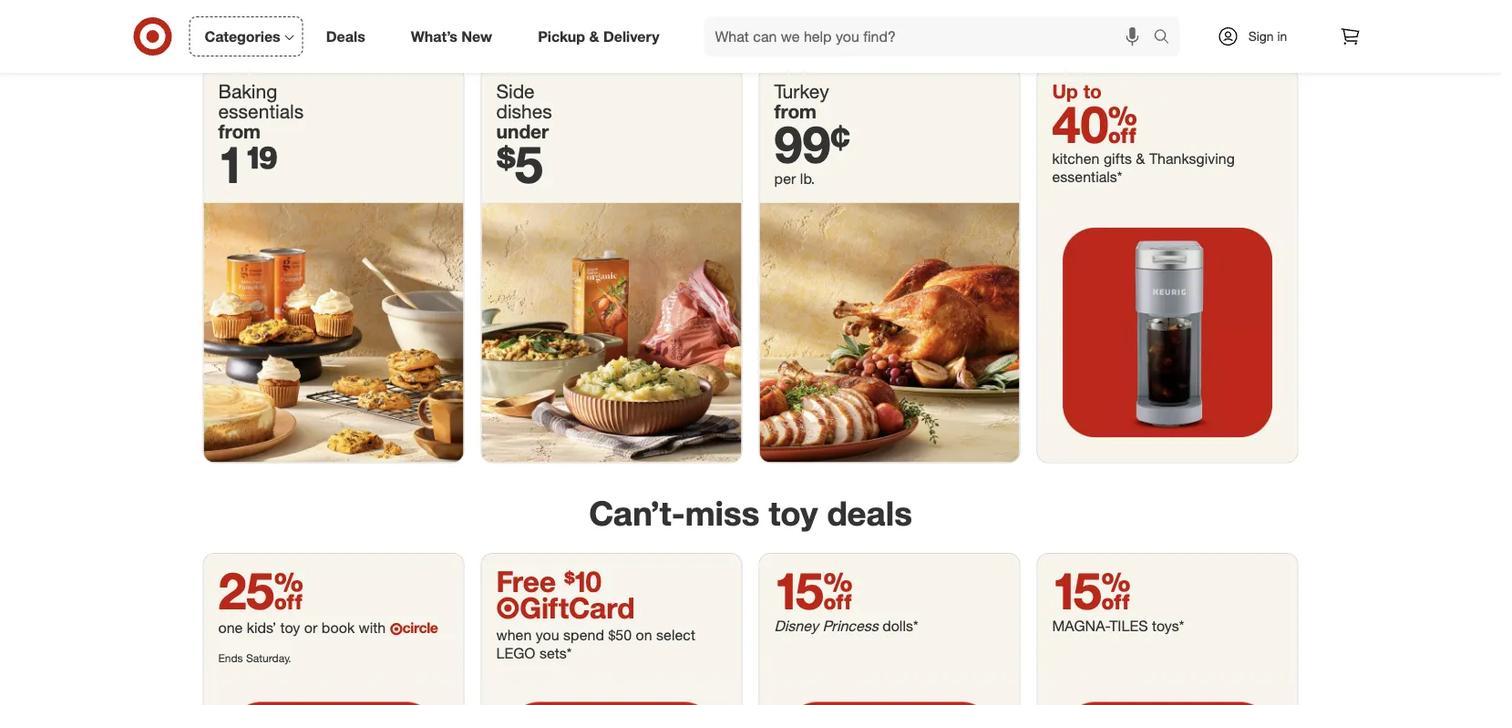 Task type: locate. For each thing, give the bounding box(es) containing it.
40
[[1052, 93, 1137, 155]]

& inside kitchen gifts & thanksgiving essentials*
[[1136, 150, 1145, 168]]

baking
[[218, 80, 277, 103]]

what's new link
[[395, 16, 515, 57]]

sign in link
[[1202, 16, 1316, 57]]

2 15 from the left
[[1052, 560, 1131, 622]]

with
[[359, 619, 386, 637]]

essentials
[[218, 100, 304, 124]]

15
[[774, 560, 853, 622], [1052, 560, 1131, 622]]

one
[[218, 619, 243, 637]]

0 horizontal spatial toy
[[280, 619, 300, 637]]

25
[[218, 560, 303, 622]]

1 horizontal spatial 15
[[1052, 560, 1131, 622]]

pickup
[[538, 27, 585, 45]]

pickup & delivery link
[[522, 16, 682, 57]]

1 vertical spatial toy
[[280, 619, 300, 637]]

gifts
[[1104, 150, 1132, 168]]

kitchen
[[1052, 150, 1100, 168]]

15 for 15 magna-tiles toys*
[[1052, 560, 1131, 622]]

princess
[[823, 617, 878, 635]]

ends
[[218, 652, 243, 666]]

toy for or
[[280, 619, 300, 637]]

under
[[496, 120, 549, 144]]

new
[[462, 27, 492, 45]]

0 vertical spatial &
[[589, 27, 599, 45]]

deals link
[[311, 16, 388, 57]]

princess dolls*
[[823, 617, 918, 635]]

dishes
[[496, 100, 552, 124]]

lego
[[496, 645, 535, 663]]

spend
[[563, 627, 604, 645]]

0 vertical spatial toy
[[769, 493, 818, 534]]

can't-
[[589, 493, 685, 534]]

delivery
[[603, 27, 660, 45]]

search button
[[1145, 16, 1189, 60]]

one kids' toy or book with
[[218, 619, 390, 637]]

what's
[[411, 27, 458, 45]]

& right gifts at the right of page
[[1136, 150, 1145, 168]]

free $10 ¬giftcard when you spend $50 on select lego sets*
[[496, 564, 695, 663]]

&
[[589, 27, 599, 45], [1136, 150, 1145, 168]]

toy
[[769, 493, 818, 534], [280, 619, 300, 637]]

15 inside 15 magna-tiles toys*
[[1052, 560, 1131, 622]]

per lb.
[[774, 170, 815, 188]]

1 vertical spatial &
[[1136, 150, 1145, 168]]

1 horizontal spatial from
[[774, 100, 817, 124]]

99¢
[[774, 113, 850, 175]]

1 19
[[218, 133, 278, 195]]

to
[[1084, 80, 1102, 103]]

disney
[[774, 617, 818, 635]]

when
[[496, 627, 532, 645]]

0 horizontal spatial 15
[[774, 560, 853, 622]]

categories link
[[189, 16, 303, 57]]

1 15 from the left
[[774, 560, 853, 622]]

0 horizontal spatial from
[[218, 120, 261, 144]]

dolls*
[[883, 617, 918, 635]]

toy left or
[[280, 619, 300, 637]]

& inside the pickup & delivery link
[[589, 27, 599, 45]]

thanksgiving
[[1149, 150, 1235, 168]]

side dishes under
[[496, 80, 552, 144]]

¬giftcard
[[496, 591, 635, 626]]

& right the pickup
[[589, 27, 599, 45]]

saturday.
[[246, 652, 291, 666]]

or
[[304, 619, 317, 637]]

1 horizontal spatial &
[[1136, 150, 1145, 168]]

15 for 15
[[774, 560, 853, 622]]

$10
[[564, 564, 602, 599]]

1 horizontal spatial toy
[[769, 493, 818, 534]]

from
[[774, 100, 817, 124], [218, 120, 261, 144]]

toy right miss
[[769, 493, 818, 534]]

in
[[1277, 28, 1287, 44]]

0 horizontal spatial &
[[589, 27, 599, 45]]

what's new
[[411, 27, 492, 45]]



Task type: vqa. For each thing, say whether or not it's contained in the screenshot.
Skippy Chunky Peanut Butter - 40oz, 1 of 16 image
no



Task type: describe. For each thing, give the bounding box(es) containing it.
turkey from
[[774, 80, 829, 124]]

toy for deals
[[769, 493, 818, 534]]

up to
[[1052, 80, 1102, 103]]

miss
[[685, 493, 760, 534]]

sign
[[1248, 28, 1274, 44]]

toys*
[[1152, 617, 1184, 635]]

from inside 'turkey from'
[[774, 100, 817, 124]]

up
[[1052, 80, 1078, 103]]

ends saturday.
[[218, 652, 291, 666]]

side
[[496, 80, 535, 103]]

kitchen gifts & thanksgiving essentials*
[[1052, 150, 1235, 186]]

per
[[774, 170, 796, 188]]

sets*
[[540, 645, 572, 663]]

you
[[536, 627, 559, 645]]

baking essentials from
[[218, 80, 304, 144]]

kids'
[[247, 619, 276, 637]]

circle
[[402, 619, 438, 637]]

19
[[245, 133, 278, 195]]

free
[[496, 564, 556, 599]]

magna-
[[1052, 617, 1109, 635]]

pickup & delivery
[[538, 27, 660, 45]]

1
[[218, 133, 245, 195]]

essentials*
[[1052, 169, 1123, 186]]

book
[[322, 619, 355, 637]]

select
[[656, 627, 695, 645]]

sign in
[[1248, 28, 1287, 44]]

search
[[1145, 29, 1189, 47]]

$5
[[496, 133, 543, 195]]

ends saturday image
[[204, 678, 464, 706]]

deals
[[326, 27, 365, 45]]

on
[[636, 627, 652, 645]]

$50
[[608, 627, 632, 645]]

can't-miss toy deals
[[589, 493, 912, 534]]

15 magna-tiles toys*
[[1052, 560, 1184, 635]]

from inside "baking essentials from"
[[218, 120, 261, 144]]

turkey
[[774, 80, 829, 103]]

categories
[[205, 27, 280, 45]]

tiles
[[1109, 617, 1148, 635]]

lb.
[[800, 170, 815, 188]]

deals
[[827, 493, 912, 534]]

dish up for less image
[[204, 0, 1298, 53]]

What can we help you find? suggestions appear below search field
[[704, 16, 1158, 57]]



